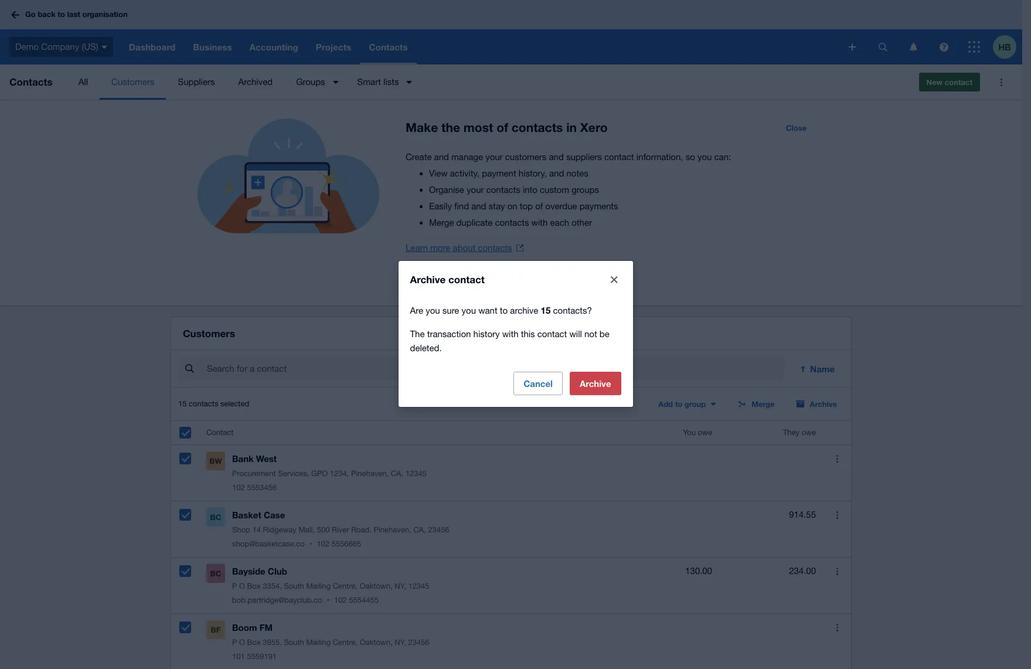 Task type: vqa. For each thing, say whether or not it's contained in the screenshot.
Archive contact
yes



Task type: describe. For each thing, give the bounding box(es) containing it.
ca, inside the bank west procurement services, gpo 1234, pinehaven, ca, 12345 102 5553456
[[391, 469, 404, 478]]

hb banner
[[0, 0, 1023, 65]]

customers button
[[100, 65, 166, 100]]

basket
[[232, 510, 261, 520]]

ny, for boom fm
[[395, 638, 406, 647]]

bc for bayside club
[[210, 569, 221, 578]]

new contact button
[[919, 73, 981, 91]]

last
[[67, 10, 80, 19]]

contacts up the 'customers'
[[512, 120, 563, 135]]

bf
[[211, 625, 221, 635]]

payment
[[482, 168, 516, 178]]

102 for basket case
[[317, 540, 330, 548]]

about
[[453, 243, 476, 253]]

contacts down merge duplicate contacts with each other
[[478, 243, 512, 253]]

merge button
[[731, 395, 782, 414]]

merge for merge
[[752, 400, 775, 409]]

14
[[252, 526, 261, 534]]

hb button
[[993, 29, 1023, 65]]

sure
[[443, 306, 459, 316]]

close button containing close
[[779, 118, 814, 137]]

you
[[683, 428, 696, 437]]

history,
[[519, 168, 547, 178]]

and up duplicate
[[472, 201, 486, 211]]

bank west procurement services, gpo 1234, pinehaven, ca, 12345 102 5553456
[[232, 453, 427, 492]]

customers inside button
[[111, 77, 154, 87]]

bank
[[232, 453, 254, 464]]

you owe
[[683, 428, 713, 437]]

back
[[38, 10, 56, 19]]

on
[[508, 201, 518, 211]]

101
[[232, 652, 245, 661]]

want
[[479, 306, 498, 316]]

can:
[[715, 152, 731, 162]]

contact inside the transaction history with this contact will not be deleted.
[[538, 329, 567, 339]]

0 horizontal spatial 15
[[178, 400, 187, 408]]

create and manage your customers and suppliers contact information, so you can:
[[406, 152, 731, 162]]

3354,
[[263, 582, 282, 591]]

1 vertical spatial customers
[[183, 327, 235, 340]]

learn more about contacts link
[[406, 240, 524, 256]]

archive
[[510, 306, 539, 316]]

ridgeway
[[263, 526, 297, 534]]

so
[[686, 152, 695, 162]]

club
[[268, 566, 287, 577]]

menu containing all
[[67, 65, 910, 100]]

view
[[429, 168, 448, 178]]

are
[[410, 306, 423, 316]]

Search for a contact field
[[206, 358, 785, 380]]

owe for you owe
[[698, 428, 713, 437]]

contact
[[206, 428, 234, 437]]

more
[[431, 243, 451, 253]]

102 inside the bank west procurement services, gpo 1234, pinehaven, ca, 12345 102 5553456
[[232, 483, 245, 492]]

0 horizontal spatial of
[[497, 120, 508, 135]]

svg image
[[849, 43, 856, 50]]

boom
[[232, 622, 257, 633]]

overdue
[[546, 201, 577, 211]]

demo company (us) button
[[0, 29, 120, 65]]

will
[[570, 329, 582, 339]]

2 horizontal spatial you
[[698, 152, 712, 162]]

centre, for boom fm
[[333, 638, 358, 647]]

activity,
[[450, 168, 480, 178]]

contacts?
[[553, 306, 592, 316]]

to inside are you sure you want to archive 15 contacts?
[[500, 306, 508, 316]]

cancel button
[[514, 372, 563, 395]]

0 horizontal spatial archive
[[410, 273, 446, 286]]

road,
[[351, 526, 372, 534]]

groups button
[[285, 65, 346, 100]]

deleted.
[[410, 343, 442, 353]]

archive contact
[[410, 273, 485, 286]]

suppliers
[[567, 152, 602, 162]]

demo company (us)
[[15, 41, 98, 51]]

make
[[406, 120, 438, 135]]

contacts
[[9, 76, 53, 88]]

south for club
[[284, 582, 304, 591]]

archive contact dialog
[[399, 261, 633, 407]]

bc for basket case
[[210, 513, 221, 522]]

gpo
[[311, 469, 328, 478]]

the transaction history with this contact will not be deleted.
[[410, 329, 610, 353]]

services,
[[278, 469, 309, 478]]

all button
[[67, 65, 100, 100]]

(us)
[[82, 41, 98, 51]]

svg image inside go back to last organisation link
[[11, 11, 19, 18]]

watch video [1:41] button
[[406, 268, 502, 287]]

easily
[[429, 201, 452, 211]]

basket case shop 14 ridgeway mall, 500 river road, pinehaven, ca, 23456 shop@basketcase.co • 102 5556665
[[232, 510, 449, 548]]

1 horizontal spatial you
[[462, 306, 476, 316]]

navigation inside the hb banner
[[120, 29, 841, 65]]

close
[[786, 123, 807, 133]]

be
[[600, 329, 610, 339]]

15 inside the 'archive contact' dialog
[[541, 305, 551, 316]]

river
[[332, 526, 349, 534]]

add to group
[[659, 400, 706, 409]]

boom fm p o box 3955, south mailing centre, oaktown, ny, 23456 101 5559191
[[232, 622, 430, 661]]

learn
[[406, 243, 428, 253]]

102 for bayside club
[[334, 596, 347, 605]]

smart lists button
[[346, 65, 420, 100]]

add
[[659, 400, 673, 409]]

and up view
[[434, 152, 449, 162]]

history
[[474, 329, 500, 339]]

groups
[[296, 77, 325, 87]]

12345 inside the bank west procurement services, gpo 1234, pinehaven, ca, 12345 102 5553456
[[406, 469, 427, 478]]

1 horizontal spatial your
[[486, 152, 503, 162]]

contacts left selected
[[189, 400, 218, 408]]

stay
[[489, 201, 505, 211]]

xero
[[581, 120, 608, 135]]

130.00 link
[[686, 564, 713, 578]]

archived button
[[227, 65, 285, 100]]

in
[[567, 120, 577, 135]]

procurement
[[232, 469, 276, 478]]

1 vertical spatial of
[[536, 201, 543, 211]]

5559191
[[247, 652, 277, 661]]



Task type: locate. For each thing, give the bounding box(es) containing it.
1 vertical spatial 15
[[178, 400, 187, 408]]

0 vertical spatial •
[[310, 540, 312, 548]]

p inside boom fm p o box 3955, south mailing centre, oaktown, ny, 23456 101 5559191
[[232, 638, 237, 647]]

1 horizontal spatial •
[[327, 596, 330, 605]]

0 vertical spatial centre,
[[333, 582, 358, 591]]

o for bayside club
[[239, 582, 245, 591]]

to right add
[[675, 400, 683, 409]]

oaktown, down 5554455 in the bottom left of the page
[[360, 638, 393, 647]]

1 oaktown, from the top
[[360, 582, 393, 591]]

pinehaven, inside the bank west procurement services, gpo 1234, pinehaven, ca, 12345 102 5553456
[[351, 469, 389, 478]]

o down bayside
[[239, 582, 245, 591]]

centre, for bayside club
[[333, 582, 358, 591]]

centre, inside bayside club p o box 3354, south mailing centre, oaktown, ny, 12345 bob.partridge@bayclub.co • 102 5554455
[[333, 582, 358, 591]]

102 down procurement
[[232, 483, 245, 492]]

svg image
[[11, 11, 19, 18], [969, 41, 981, 53], [879, 43, 888, 51], [910, 43, 918, 51], [940, 43, 949, 51], [101, 46, 107, 49]]

merge duplicate contacts with each other
[[429, 218, 592, 228]]

owe right you
[[698, 428, 713, 437]]

ny, for bayside club
[[395, 582, 406, 591]]

0 vertical spatial 102
[[232, 483, 245, 492]]

• for basket case
[[310, 540, 312, 548]]

mailing right '3955,'
[[306, 638, 331, 647]]

1 horizontal spatial to
[[500, 306, 508, 316]]

organisation
[[82, 10, 128, 19]]

organise
[[429, 185, 464, 195]]

contacts
[[512, 120, 563, 135], [487, 185, 521, 195], [495, 218, 529, 228], [478, 243, 512, 253], [189, 400, 218, 408]]

0 vertical spatial your
[[486, 152, 503, 162]]

archive down not
[[580, 378, 611, 389]]

mailing
[[306, 582, 331, 591], [306, 638, 331, 647]]

0 vertical spatial o
[[239, 582, 245, 591]]

0 vertical spatial close button
[[779, 118, 814, 137]]

0 vertical spatial south
[[284, 582, 304, 591]]

2 horizontal spatial 102
[[334, 596, 347, 605]]

centre, down 5554455 in the bottom left of the page
[[333, 638, 358, 647]]

1 vertical spatial to
[[500, 306, 508, 316]]

12345
[[406, 469, 427, 478], [408, 582, 430, 591]]

pinehaven, right road,
[[374, 526, 411, 534]]

• inside bayside club p o box 3354, south mailing centre, oaktown, ny, 12345 bob.partridge@bayclub.co • 102 5554455
[[327, 596, 330, 605]]

south for fm
[[284, 638, 304, 647]]

914.55
[[789, 510, 816, 520]]

0 vertical spatial customers
[[111, 77, 154, 87]]

they
[[783, 428, 800, 437]]

2 owe from the left
[[802, 428, 816, 437]]

oaktown, for boom fm
[[360, 638, 393, 647]]

group
[[685, 400, 706, 409]]

and left suppliers in the top right of the page
[[549, 152, 564, 162]]

of right top
[[536, 201, 543, 211]]

shop@basketcase.co
[[232, 540, 305, 548]]

12345 inside bayside club p o box 3354, south mailing centre, oaktown, ny, 12345 bob.partridge@bayclub.co • 102 5554455
[[408, 582, 430, 591]]

pinehaven, right 1234,
[[351, 469, 389, 478]]

2 oaktown, from the top
[[360, 638, 393, 647]]

owe for they owe
[[802, 428, 816, 437]]

234.00 link
[[789, 564, 816, 578]]

0 vertical spatial ca,
[[391, 469, 404, 478]]

23456 inside basket case shop 14 ridgeway mall, 500 river road, pinehaven, ca, 23456 shop@basketcase.co • 102 5556665
[[428, 526, 449, 534]]

south inside bayside club p o box 3354, south mailing centre, oaktown, ny, 12345 bob.partridge@bayclub.co • 102 5554455
[[284, 582, 304, 591]]

ny, inside boom fm p o box 3955, south mailing centre, oaktown, ny, 23456 101 5559191
[[395, 638, 406, 647]]

box inside bayside club p o box 3354, south mailing centre, oaktown, ny, 12345 bob.partridge@bayclub.co • 102 5554455
[[247, 582, 261, 591]]

archive button up they owe
[[789, 395, 845, 414]]

box inside boom fm p o box 3955, south mailing centre, oaktown, ny, 23456 101 5559191
[[247, 638, 261, 647]]

south inside boom fm p o box 3955, south mailing centre, oaktown, ny, 23456 101 5559191
[[284, 638, 304, 647]]

south
[[284, 582, 304, 591], [284, 638, 304, 647]]

box up '5559191'
[[247, 638, 261, 647]]

1 horizontal spatial archive button
[[789, 395, 845, 414]]

1 vertical spatial close button
[[603, 268, 626, 291]]

into
[[523, 185, 538, 195]]

1 vertical spatial 12345
[[408, 582, 430, 591]]

1 horizontal spatial with
[[532, 218, 548, 228]]

102 left 5554455 in the bottom left of the page
[[334, 596, 347, 605]]

2 o from the top
[[239, 638, 245, 647]]

0 vertical spatial to
[[58, 10, 65, 19]]

p for boom fm
[[232, 638, 237, 647]]

0 vertical spatial box
[[247, 582, 261, 591]]

ca, right 1234,
[[391, 469, 404, 478]]

23456 for basket case
[[428, 526, 449, 534]]

with for each
[[532, 218, 548, 228]]

oaktown, for bayside club
[[360, 582, 393, 591]]

0 vertical spatial 12345
[[406, 469, 427, 478]]

1 bc from the top
[[210, 513, 221, 522]]

mailing inside boom fm p o box 3955, south mailing centre, oaktown, ny, 23456 101 5559191
[[306, 638, 331, 647]]

15 contacts selected
[[178, 400, 249, 408]]

contacts down on
[[495, 218, 529, 228]]

bc
[[210, 513, 221, 522], [210, 569, 221, 578]]

0 vertical spatial p
[[232, 582, 237, 591]]

box down bayside
[[247, 582, 261, 591]]

merge for merge duplicate contacts with each other
[[429, 218, 454, 228]]

contact list table element
[[171, 421, 852, 669]]

organise your contacts into custom groups
[[429, 185, 599, 195]]

2 ny, from the top
[[395, 638, 406, 647]]

0 horizontal spatial merge
[[429, 218, 454, 228]]

not
[[585, 329, 597, 339]]

cancel
[[524, 378, 553, 389]]

1 vertical spatial with
[[502, 329, 519, 339]]

navigation
[[120, 29, 841, 65]]

2 box from the top
[[247, 638, 261, 647]]

5556665
[[332, 540, 361, 548]]

bc left basket on the bottom of the page
[[210, 513, 221, 522]]

0 horizontal spatial with
[[502, 329, 519, 339]]

notes
[[567, 168, 589, 178]]

1 ny, from the top
[[395, 582, 406, 591]]

demo
[[15, 41, 39, 51]]

3955,
[[263, 638, 282, 647]]

0 vertical spatial oaktown,
[[360, 582, 393, 591]]

2 horizontal spatial to
[[675, 400, 683, 409]]

oaktown, inside boom fm p o box 3955, south mailing centre, oaktown, ny, 23456 101 5559191
[[360, 638, 393, 647]]

0 vertical spatial 23456
[[428, 526, 449, 534]]

close image
[[611, 276, 618, 283]]

23456
[[428, 526, 449, 534], [408, 638, 430, 647]]

1 horizontal spatial archive
[[580, 378, 611, 389]]

mailing inside bayside club p o box 3354, south mailing centre, oaktown, ny, 12345 bob.partridge@bayclub.co • 102 5554455
[[306, 582, 331, 591]]

1 vertical spatial p
[[232, 638, 237, 647]]

customers
[[111, 77, 154, 87], [183, 327, 235, 340]]

0 horizontal spatial you
[[426, 306, 440, 316]]

bob.partridge@bayclub.co
[[232, 596, 322, 605]]

2 south from the top
[[284, 638, 304, 647]]

and up custom
[[550, 168, 564, 178]]

1 vertical spatial bc
[[210, 569, 221, 578]]

go back to last organisation link
[[7, 4, 135, 25]]

p inside bayside club p o box 3354, south mailing centre, oaktown, ny, 12345 bob.partridge@bayclub.co • 102 5554455
[[232, 582, 237, 591]]

1 box from the top
[[247, 582, 261, 591]]

to
[[58, 10, 65, 19], [500, 306, 508, 316], [675, 400, 683, 409]]

102 down 500
[[317, 540, 330, 548]]

0 vertical spatial pinehaven,
[[351, 469, 389, 478]]

suppliers button
[[166, 65, 227, 100]]

go
[[25, 10, 36, 19]]

1 vertical spatial 23456
[[408, 638, 430, 647]]

1 vertical spatial merge
[[752, 400, 775, 409]]

case
[[264, 510, 285, 520]]

1 horizontal spatial 15
[[541, 305, 551, 316]]

make the most of contacts in xero
[[406, 120, 608, 135]]

0 vertical spatial of
[[497, 120, 508, 135]]

bw
[[210, 456, 222, 466]]

to left last on the left top
[[58, 10, 65, 19]]

archive up are
[[410, 273, 446, 286]]

1 horizontal spatial merge
[[752, 400, 775, 409]]

23456 for boom fm
[[408, 638, 430, 647]]

2 p from the top
[[232, 638, 237, 647]]

contacts down payment
[[487, 185, 521, 195]]

1 vertical spatial your
[[467, 185, 484, 195]]

130.00
[[686, 566, 713, 576]]

centre, up 5554455 in the bottom left of the page
[[333, 582, 358, 591]]

top
[[520, 201, 533, 211]]

centre,
[[333, 582, 358, 591], [333, 638, 358, 647]]

custom
[[540, 185, 570, 195]]

ny, inside bayside club p o box 3354, south mailing centre, oaktown, ny, 12345 bob.partridge@bayclub.co • 102 5554455
[[395, 582, 406, 591]]

with inside the transaction history with this contact will not be deleted.
[[502, 329, 519, 339]]

1 horizontal spatial close button
[[779, 118, 814, 137]]

centre, inside boom fm p o box 3955, south mailing centre, oaktown, ny, 23456 101 5559191
[[333, 638, 358, 647]]

0 vertical spatial 15
[[541, 305, 551, 316]]

0 vertical spatial ny,
[[395, 582, 406, 591]]

o for boom fm
[[239, 638, 245, 647]]

p for bayside club
[[232, 582, 237, 591]]

contact inside button
[[945, 77, 973, 87]]

1234,
[[330, 469, 349, 478]]

payments
[[580, 201, 618, 211]]

2 horizontal spatial archive
[[810, 400, 837, 409]]

they owe
[[783, 428, 816, 437]]

mall,
[[299, 526, 315, 534]]

0 vertical spatial archive
[[410, 273, 446, 286]]

1 vertical spatial mailing
[[306, 638, 331, 647]]

p up "101"
[[232, 638, 237, 647]]

1 vertical spatial oaktown,
[[360, 638, 393, 647]]

1 centre, from the top
[[333, 582, 358, 591]]

2 vertical spatial 102
[[334, 596, 347, 605]]

1 vertical spatial ny,
[[395, 638, 406, 647]]

0 horizontal spatial close button
[[603, 268, 626, 291]]

with left the each
[[532, 218, 548, 228]]

0 horizontal spatial •
[[310, 540, 312, 548]]

mailing for club
[[306, 582, 331, 591]]

hb
[[999, 41, 1012, 52]]

1 vertical spatial centre,
[[333, 638, 358, 647]]

your up payment
[[486, 152, 503, 162]]

102 inside basket case shop 14 ridgeway mall, 500 river road, pinehaven, ca, 23456 shop@basketcase.co • 102 5556665
[[317, 540, 330, 548]]

0 vertical spatial with
[[532, 218, 548, 228]]

2 vertical spatial archive
[[810, 400, 837, 409]]

0 horizontal spatial to
[[58, 10, 65, 19]]

duplicate
[[457, 218, 493, 228]]

o inside bayside club p o box 3354, south mailing centre, oaktown, ny, 12345 bob.partridge@bayclub.co • 102 5554455
[[239, 582, 245, 591]]

you right are
[[426, 306, 440, 316]]

• for bayside club
[[327, 596, 330, 605]]

pinehaven,
[[351, 469, 389, 478], [374, 526, 411, 534]]

0 horizontal spatial owe
[[698, 428, 713, 437]]

1 mailing from the top
[[306, 582, 331, 591]]

merge
[[429, 218, 454, 228], [752, 400, 775, 409]]

1 horizontal spatial of
[[536, 201, 543, 211]]

to inside popup button
[[675, 400, 683, 409]]

svg image inside demo company (us) popup button
[[101, 46, 107, 49]]

you right sure
[[462, 306, 476, 316]]

suppliers
[[178, 77, 215, 87]]

watch video [1:41]
[[428, 273, 494, 282]]

owe
[[698, 428, 713, 437], [802, 428, 816, 437]]

oaktown, up 5554455 in the bottom left of the page
[[360, 582, 393, 591]]

south right '3955,'
[[284, 638, 304, 647]]

pinehaven, inside basket case shop 14 ridgeway mall, 500 river road, pinehaven, ca, 23456 shop@basketcase.co • 102 5556665
[[374, 526, 411, 534]]

15 right archive
[[541, 305, 551, 316]]

1 vertical spatial 102
[[317, 540, 330, 548]]

are you sure you want to archive 15 contacts?
[[410, 305, 592, 316]]

close button
[[779, 118, 814, 137], [603, 268, 626, 291]]

1 o from the top
[[239, 582, 245, 591]]

west
[[256, 453, 277, 464]]

234.00
[[789, 566, 816, 576]]

mailing for fm
[[306, 638, 331, 647]]

1 vertical spatial pinehaven,
[[374, 526, 411, 534]]

archive button down not
[[570, 372, 621, 395]]

[1:41]
[[474, 273, 494, 282]]

1 owe from the left
[[698, 428, 713, 437]]

merge inside button
[[752, 400, 775, 409]]

2 mailing from the top
[[306, 638, 331, 647]]

groups
[[572, 185, 599, 195]]

500
[[317, 526, 330, 534]]

23456 inside boom fm p o box 3955, south mailing centre, oaktown, ny, 23456 101 5559191
[[408, 638, 430, 647]]

name button
[[792, 357, 845, 381]]

all
[[78, 77, 88, 87]]

you
[[698, 152, 712, 162], [426, 306, 440, 316], [462, 306, 476, 316]]

p down bayside
[[232, 582, 237, 591]]

• left 5554455 in the bottom left of the page
[[327, 596, 330, 605]]

to inside the hb banner
[[58, 10, 65, 19]]

south right the '3354,'
[[284, 582, 304, 591]]

ca, right road,
[[414, 526, 426, 534]]

archived
[[238, 77, 273, 87]]

2 vertical spatial to
[[675, 400, 683, 409]]

add to group button
[[652, 395, 724, 414]]

1 south from the top
[[284, 582, 304, 591]]

shop
[[232, 526, 250, 534]]

the
[[442, 120, 460, 135]]

1 vertical spatial archive
[[580, 378, 611, 389]]

with for this
[[502, 329, 519, 339]]

1 horizontal spatial ca,
[[414, 526, 426, 534]]

1 vertical spatial box
[[247, 638, 261, 647]]

1 horizontal spatial 102
[[317, 540, 330, 548]]

• inside basket case shop 14 ridgeway mall, 500 river road, pinehaven, ca, 23456 shop@basketcase.co • 102 5556665
[[310, 540, 312, 548]]

your down activity, at the left
[[467, 185, 484, 195]]

p
[[232, 582, 237, 591], [232, 638, 237, 647]]

2 centre, from the top
[[333, 638, 358, 647]]

0 horizontal spatial customers
[[111, 77, 154, 87]]

of right most
[[497, 120, 508, 135]]

transaction
[[427, 329, 471, 339]]

with left the "this"
[[502, 329, 519, 339]]

owe right they
[[802, 428, 816, 437]]

o up "101"
[[239, 638, 245, 647]]

archive
[[410, 273, 446, 286], [580, 378, 611, 389], [810, 400, 837, 409]]

1 horizontal spatial customers
[[183, 327, 235, 340]]

this
[[521, 329, 535, 339]]

video
[[453, 273, 472, 282]]

1 vertical spatial o
[[239, 638, 245, 647]]

box for boom
[[247, 638, 261, 647]]

5554455
[[349, 596, 379, 605]]

1 vertical spatial south
[[284, 638, 304, 647]]

mailing up bob.partridge@bayclub.co
[[306, 582, 331, 591]]

you right so
[[698, 152, 712, 162]]

name
[[811, 364, 835, 374]]

bc left bayside
[[210, 569, 221, 578]]

0 horizontal spatial ca,
[[391, 469, 404, 478]]

1 vertical spatial •
[[327, 596, 330, 605]]

1 horizontal spatial owe
[[802, 428, 816, 437]]

0 horizontal spatial archive button
[[570, 372, 621, 395]]

o inside boom fm p o box 3955, south mailing centre, oaktown, ny, 23456 101 5559191
[[239, 638, 245, 647]]

menu
[[67, 65, 910, 100]]

2 bc from the top
[[210, 569, 221, 578]]

find
[[455, 201, 469, 211]]

• down mall,
[[310, 540, 312, 548]]

0 horizontal spatial 102
[[232, 483, 245, 492]]

1 vertical spatial ca,
[[414, 526, 426, 534]]

0 vertical spatial mailing
[[306, 582, 331, 591]]

bayside
[[232, 566, 265, 577]]

0 horizontal spatial your
[[467, 185, 484, 195]]

box for bayside
[[247, 582, 261, 591]]

1 p from the top
[[232, 582, 237, 591]]

102 inside bayside club p o box 3354, south mailing centre, oaktown, ny, 12345 bob.partridge@bayclub.co • 102 5554455
[[334, 596, 347, 605]]

15 left selected
[[178, 400, 187, 408]]

0 vertical spatial merge
[[429, 218, 454, 228]]

ca, inside basket case shop 14 ridgeway mall, 500 river road, pinehaven, ca, 23456 shop@basketcase.co • 102 5556665
[[414, 526, 426, 534]]

manage
[[452, 152, 483, 162]]

oaktown, inside bayside club p o box 3354, south mailing centre, oaktown, ny, 12345 bob.partridge@bayclub.co • 102 5554455
[[360, 582, 393, 591]]

0 vertical spatial bc
[[210, 513, 221, 522]]

to right want
[[500, 306, 508, 316]]

watch
[[428, 273, 450, 282]]

go back to last organisation
[[25, 10, 128, 19]]

archive down name
[[810, 400, 837, 409]]

ca,
[[391, 469, 404, 478], [414, 526, 426, 534]]



